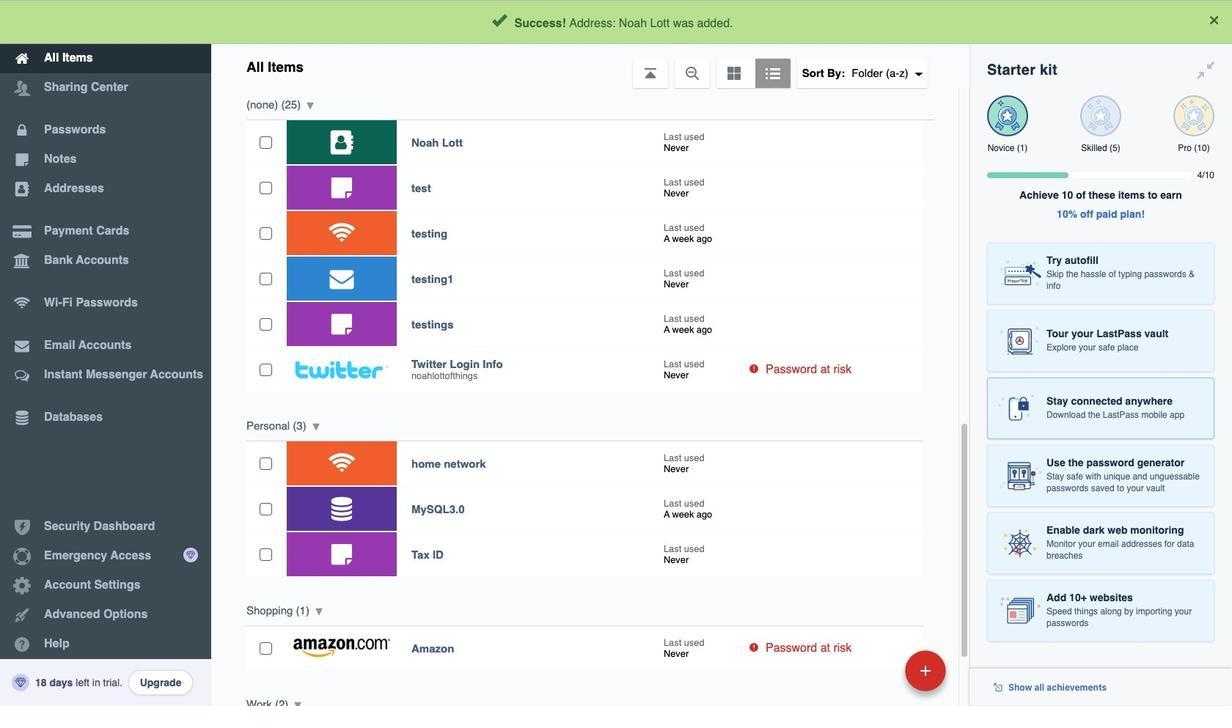 Task type: describe. For each thing, give the bounding box(es) containing it.
Search search field
[[354, 6, 940, 38]]

search my vault text field
[[354, 6, 940, 38]]

vault options navigation
[[211, 44, 970, 88]]

main navigation navigation
[[0, 0, 211, 706]]



Task type: locate. For each thing, give the bounding box(es) containing it.
new item element
[[804, 650, 951, 692]]

new item navigation
[[804, 646, 955, 706]]

alert
[[0, 0, 1232, 44]]



Task type: vqa. For each thing, say whether or not it's contained in the screenshot.
NEW ITEM icon
no



